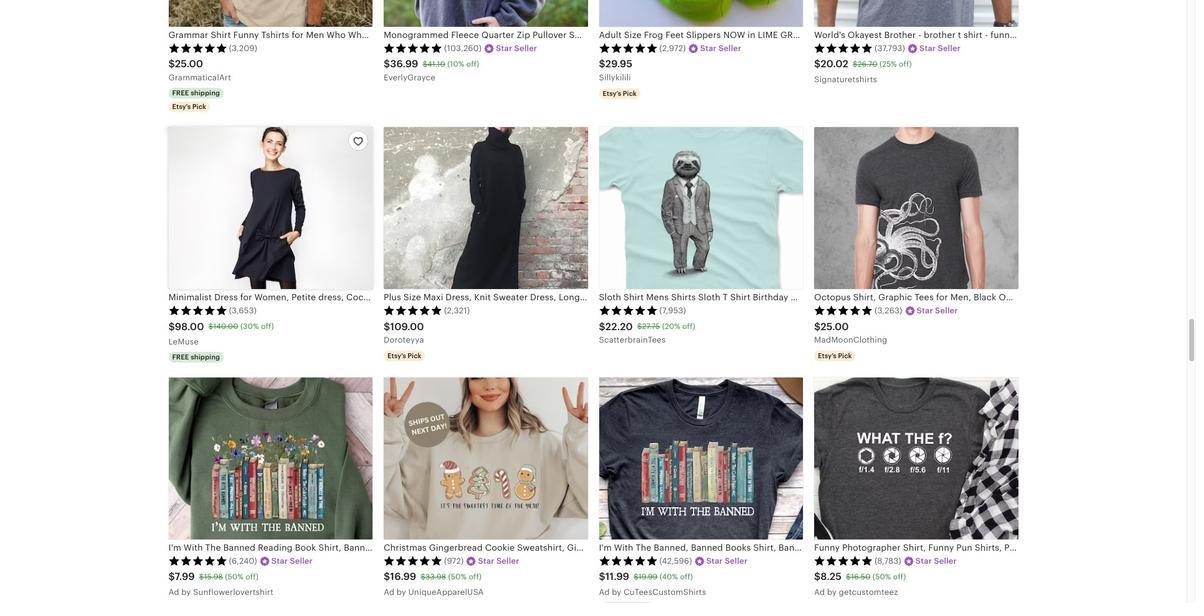 Task type: locate. For each thing, give the bounding box(es) containing it.
a for 7.99
[[169, 587, 174, 597]]

1 vertical spatial shipping
[[191, 353, 220, 361]]

seller down zip
[[514, 43, 537, 53]]

1 shipping from the top
[[191, 89, 220, 97]]

seller down under
[[719, 43, 741, 53]]

off) down (8,783)
[[893, 572, 906, 581]]

1 vertical spatial 25.00
[[821, 321, 849, 332]]

d
[[174, 587, 179, 597], [389, 587, 394, 597], [604, 587, 610, 597], [820, 587, 825, 597]]

seller right (8,783)
[[934, 556, 957, 565]]

d down 11.99
[[604, 587, 610, 597]]

off) inside $ 16.99 $ 33.98 (50% off) a d b y uniqueapparelusa
[[469, 572, 482, 581]]

men,
[[950, 292, 971, 302]]

off)
[[466, 60, 479, 69], [899, 60, 912, 69], [261, 322, 274, 331], [682, 322, 695, 331], [246, 572, 258, 581], [469, 572, 482, 581], [680, 572, 693, 581], [893, 572, 906, 581]]

3 (50% from the left
[[873, 572, 891, 581]]

30
[[746, 30, 758, 40]]

d inside $ 7.99 $ 15.98 (50% off) a d b y sunflowerlovertshirt
[[174, 587, 179, 597]]

0 vertical spatial gifts
[[664, 30, 684, 40]]

36.99
[[390, 58, 418, 70]]

gifts right the 'clothing,'
[[1135, 292, 1155, 302]]

fleece
[[451, 30, 479, 40]]

b inside $ 11.99 $ 19.99 (40% off) a d b y cuteescustomshirts
[[612, 587, 617, 597]]

adult size frog feet slippers now in lime green!
[[599, 30, 812, 40]]

1 b from the left
[[181, 587, 187, 597]]

3 a from the left
[[599, 587, 605, 597]]

off) for 98.00
[[261, 322, 274, 331]]

1 horizontal spatial octopus
[[999, 292, 1035, 302]]

5 out of 5 stars image for (2,321)
[[384, 305, 442, 315]]

25.00 for $ 25.00 madmoonclothing
[[821, 321, 849, 332]]

b for 16.99
[[397, 587, 402, 597]]

off) right (30%
[[261, 322, 274, 331]]

seller for 7.99
[[290, 556, 313, 565]]

(50%
[[225, 572, 244, 581], [448, 572, 467, 581], [873, 572, 891, 581]]

1 d from the left
[[174, 587, 179, 597]]

b
[[181, 587, 187, 597], [397, 587, 402, 597], [612, 587, 617, 597], [827, 587, 832, 597]]

shipping
[[191, 89, 220, 97], [191, 353, 220, 361]]

y inside $ 11.99 $ 19.99 (40% off) a d b y cuteescustomshirts
[[617, 587, 621, 597]]

b inside $ 7.99 $ 15.98 (50% off) a d b y sunflowerlovertshirt
[[181, 587, 187, 597]]

(50% down (8,783)
[[873, 572, 891, 581]]

25.00 up grammaticalart
[[175, 58, 203, 70]]

(50% up sunflowerlovertshirt
[[225, 572, 244, 581]]

25.00 inside "$ 25.00 madmoonclothing"
[[821, 321, 849, 332]]

star seller down under
[[700, 43, 741, 53]]

star right (972)
[[478, 556, 494, 565]]

etsy's pick
[[603, 90, 637, 97], [172, 103, 206, 111], [387, 352, 421, 360], [818, 352, 852, 360]]

d down 8.25
[[820, 587, 825, 597]]

a inside "$ 8.25 $ 16.50 (50% off) a d b y getcustomteez"
[[814, 587, 820, 597]]

5 out of 5 stars image for (42,596)
[[599, 555, 658, 565]]

off) inside $ 7.99 $ 15.98 (50% off) a d b y sunflowerlovertshirt
[[246, 572, 258, 581]]

b inside "$ 8.25 $ 16.50 (50% off) a d b y getcustomteez"
[[827, 587, 832, 597]]

off) for 20.02
[[899, 60, 912, 69]]

for
[[687, 30, 699, 40], [936, 292, 948, 302], [1157, 292, 1169, 302]]

shipping down grammaticalart
[[191, 89, 220, 97]]

etsy's pick down sillykilili on the right
[[603, 90, 637, 97]]

seller
[[514, 43, 537, 53], [719, 43, 741, 53], [938, 43, 961, 53], [935, 306, 958, 315], [290, 556, 313, 565], [496, 556, 519, 565], [725, 556, 748, 565], [934, 556, 957, 565]]

shipping down the lemuse
[[191, 353, 220, 361]]

b for 8.25
[[827, 587, 832, 597]]

seller for 36.99
[[514, 43, 537, 53]]

free shipping down the lemuse
[[172, 353, 220, 361]]

2 y from the left
[[402, 587, 406, 597]]

$
[[169, 58, 175, 70], [384, 58, 390, 70], [599, 58, 605, 70], [814, 58, 821, 70], [423, 60, 427, 69], [853, 60, 858, 69], [169, 321, 175, 332], [384, 321, 390, 332], [599, 321, 605, 332], [814, 321, 821, 332], [208, 322, 213, 331], [637, 322, 642, 331], [169, 571, 175, 583], [384, 571, 390, 583], [599, 571, 605, 583], [814, 571, 821, 583], [199, 572, 204, 581], [421, 572, 425, 581], [634, 572, 639, 581], [846, 572, 851, 581]]

free shipping down grammaticalart
[[172, 89, 220, 97]]

3 b from the left
[[612, 587, 617, 597]]

for left the her
[[687, 30, 699, 40]]

2 a from the left
[[384, 587, 389, 597]]

seller down 'world's okayest brother - brother t shirt - funny gift for brother- fathers day gift for brother - birthday gift -soft v neck mens tee shirt' image in the right of the page
[[938, 43, 961, 53]]

5 out of 5 stars image for (7,953)
[[599, 305, 658, 315]]

off) right (40%
[[680, 572, 693, 581]]

8.25
[[821, 571, 842, 583]]

(20%
[[662, 322, 680, 331]]

star seller for 36.99
[[496, 43, 537, 53]]

0 horizontal spatial for
[[687, 30, 699, 40]]

d down 16.99
[[389, 587, 394, 597]]

off) up uniqueapparelusa
[[469, 572, 482, 581]]

5 out of 5 stars image up 109.00
[[384, 305, 442, 315]]

off) right (25%
[[899, 60, 912, 69]]

0 horizontal spatial gifts
[[664, 30, 684, 40]]

4 b from the left
[[827, 587, 832, 597]]

octopus right black
[[999, 292, 1035, 302]]

seller right (972)
[[496, 556, 519, 565]]

0 horizontal spatial 25.00
[[175, 58, 203, 70]]

off) inside $ 11.99 $ 19.99 (40% off) a d b y cuteescustomshirts
[[680, 572, 693, 581]]

off) down the (6,240)
[[246, 572, 258, 581]]

off) for 8.25
[[893, 572, 906, 581]]

star seller
[[496, 43, 537, 53], [700, 43, 741, 53], [919, 43, 961, 53], [917, 306, 958, 315], [271, 556, 313, 565], [478, 556, 519, 565], [706, 556, 748, 565], [916, 556, 957, 565]]

y
[[186, 587, 191, 597], [402, 587, 406, 597], [617, 587, 621, 597], [832, 587, 837, 597]]

1 horizontal spatial for
[[936, 292, 948, 302]]

sillykilili
[[599, 73, 631, 82]]

5 out of 5 stars image up $ 25.00 grammaticalart at the top left
[[169, 43, 227, 53]]

free shipping
[[172, 89, 220, 97], [172, 353, 220, 361]]

monogrammed
[[384, 30, 449, 40]]

1 vertical spatial gifts
[[1135, 292, 1155, 302]]

98.00
[[175, 321, 204, 332]]

seller right the (6,240)
[[290, 556, 313, 565]]

1 vertical spatial free shipping
[[172, 353, 220, 361]]

(972)
[[444, 556, 464, 565]]

pick for 25.00
[[838, 352, 852, 360]]

frog
[[644, 30, 663, 40]]

graphic
[[878, 292, 912, 302]]

d inside "$ 8.25 $ 16.50 (50% off) a d b y getcustomteez"
[[820, 587, 825, 597]]

etsy's pick down doroteyya
[[387, 352, 421, 360]]

11.99
[[605, 571, 629, 583]]

free down grammaticalart
[[172, 89, 189, 97]]

for right tees
[[936, 292, 948, 302]]

$ 25.00 grammaticalart
[[169, 58, 231, 82]]

5 out of 5 stars image
[[169, 43, 227, 53], [384, 43, 442, 53], [599, 43, 658, 53], [814, 43, 873, 53], [169, 305, 227, 315], [384, 305, 442, 315], [599, 305, 658, 315], [814, 305, 873, 315], [169, 555, 227, 565], [384, 555, 442, 565], [599, 555, 658, 565], [814, 555, 873, 565]]

free shipping for grammaticalart
[[172, 89, 220, 97]]

pick down sillykilili on the right
[[623, 90, 637, 97]]

5 out of 5 stars image down the monogrammed
[[384, 43, 442, 53]]

slippers
[[686, 30, 721, 40]]

tshirt,
[[1038, 292, 1066, 302]]

pick down madmoonclothing
[[838, 352, 852, 360]]

5 out of 5 stars image up 11.99
[[599, 555, 658, 565]]

$ 109.00 doroteyya
[[384, 321, 424, 345]]

i'm with the banned reading book shirt, banned book sweatshirt, reading lover gift for librarian, book lover, book lover tshirt, floral book image
[[169, 378, 373, 540]]

etsy's pick down madmoonclothing
[[818, 352, 852, 360]]

1 free from the top
[[172, 89, 189, 97]]

star seller down 'world's okayest brother - brother t shirt - funny gift for brother- fathers day gift for brother - birthday gift -soft v neck mens tee shirt' image in the right of the page
[[919, 43, 961, 53]]

d inside $ 11.99 $ 19.99 (40% off) a d b y cuteescustomshirts
[[604, 587, 610, 597]]

1 free shipping from the top
[[172, 89, 220, 97]]

(50% for 7.99
[[225, 572, 244, 581]]

etsy's down madmoonclothing
[[818, 352, 836, 360]]

16.99
[[390, 571, 416, 583]]

etsy's down doroteyya
[[387, 352, 406, 360]]

for left men
[[1157, 292, 1169, 302]]

d inside $ 16.99 $ 33.98 (50% off) a d b y uniqueapparelusa
[[389, 587, 394, 597]]

4 a from the left
[[814, 587, 820, 597]]

doroteyya
[[384, 335, 424, 345]]

b down 11.99
[[612, 587, 617, 597]]

y for 7.99
[[186, 587, 191, 597]]

(50% for 16.99
[[448, 572, 467, 581]]

4 y from the left
[[832, 587, 837, 597]]

20.02
[[821, 58, 848, 70]]

a inside $ 7.99 $ 15.98 (50% off) a d b y sunflowerlovertshirt
[[169, 587, 174, 597]]

off) right the (20%
[[682, 322, 695, 331]]

(50% inside "$ 8.25 $ 16.50 (50% off) a d b y getcustomteez"
[[873, 572, 891, 581]]

1 horizontal spatial gifts
[[1135, 292, 1155, 302]]

0 vertical spatial free shipping
[[172, 89, 220, 97]]

2 b from the left
[[397, 587, 402, 597]]

0 vertical spatial shipping
[[191, 89, 220, 97]]

(50% inside $ 16.99 $ 33.98 (50% off) a d b y uniqueapparelusa
[[448, 572, 467, 581]]

star right (8,783)
[[916, 556, 932, 565]]

a
[[169, 587, 174, 597], [384, 587, 389, 597], [599, 587, 605, 597], [814, 587, 820, 597]]

$ 8.25 $ 16.50 (50% off) a d b y getcustomteez
[[814, 571, 906, 597]]

off) inside $ 20.02 $ 26.70 (25% off) signaturetshirts
[[899, 60, 912, 69]]

1 horizontal spatial 25.00
[[821, 321, 849, 332]]

off) inside the "$ 98.00 $ 140.00 (30% off) lemuse"
[[261, 322, 274, 331]]

(50% inside $ 7.99 $ 15.98 (50% off) a d b y sunflowerlovertshirt
[[225, 572, 244, 581]]

star seller right (972)
[[478, 556, 519, 565]]

star for 8.25
[[916, 556, 932, 565]]

$ inside the "$ 109.00 doroteyya"
[[384, 321, 390, 332]]

star right the (6,240)
[[271, 556, 288, 565]]

0 vertical spatial free
[[172, 89, 189, 97]]

a inside $ 11.99 $ 19.99 (40% off) a d b y cuteescustomshirts
[[599, 587, 605, 597]]

seller right (42,596)
[[725, 556, 748, 565]]

grammar shirt funny tshirts for men who whom owl tee mens shirt mens tshirt english teacher gift for teachers editor cool funny t shirt man image
[[169, 0, 373, 27]]

etsy's pick for 29.95
[[603, 90, 637, 97]]

pick for 29.95
[[623, 90, 637, 97]]

$ inside $ 29.95 sillykilili
[[599, 58, 605, 70]]

5 out of 5 stars image up "98.00"
[[169, 305, 227, 315]]

0 horizontal spatial octopus
[[814, 292, 851, 302]]

$ 7.99 $ 15.98 (50% off) a d b y sunflowerlovertshirt
[[169, 571, 273, 597]]

star for 11.99
[[706, 556, 723, 565]]

y down 7.99
[[186, 587, 191, 597]]

y down 11.99
[[617, 587, 621, 597]]

off) inside "$ 8.25 $ 16.50 (50% off) a d b y getcustomteez"
[[893, 572, 906, 581]]

5 out of 5 stars image down the size
[[599, 43, 658, 53]]

0 horizontal spatial (50%
[[225, 572, 244, 581]]

y inside $ 16.99 $ 33.98 (50% off) a d b y uniqueapparelusa
[[402, 587, 406, 597]]

off) for 22.20
[[682, 322, 695, 331]]

scatterbraintees
[[599, 335, 666, 345]]

her
[[701, 30, 716, 40]]

d down 7.99
[[174, 587, 179, 597]]

quarter
[[481, 30, 514, 40]]

(50% down (972)
[[448, 572, 467, 581]]

25.00 for $ 25.00 grammaticalart
[[175, 58, 203, 70]]

(3,653)
[[229, 306, 257, 315]]

mens
[[1068, 292, 1091, 302]]

b down 8.25
[[827, 587, 832, 597]]

free down the lemuse
[[172, 353, 189, 361]]

star seller down zip
[[496, 43, 537, 53]]

green!
[[780, 30, 812, 40]]

5 out of 5 stars image up 20.02 on the right
[[814, 43, 873, 53]]

1 (50% from the left
[[225, 572, 244, 581]]

1 y from the left
[[186, 587, 191, 597]]

y down 8.25
[[832, 587, 837, 597]]

plus size maxi dress, knit sweater dress, long maxi dress, winter maxi dress, women dress, elegant dress, black dress, bohemian clothing image
[[384, 127, 588, 289]]

off) inside $ 36.99 $ 41.10 (10% off) everlygrayce
[[466, 60, 479, 69]]

free
[[172, 89, 189, 97], [172, 353, 189, 361]]

y for 8.25
[[832, 587, 837, 597]]

d for 11.99
[[604, 587, 610, 597]]

2 shipping from the top
[[191, 353, 220, 361]]

off) inside $ 22.20 $ 27.75 (20% off) scatterbraintees
[[682, 322, 695, 331]]

0 vertical spatial 25.00
[[175, 58, 203, 70]]

2 horizontal spatial (50%
[[873, 572, 891, 581]]

$ inside $ 25.00 grammaticalart
[[169, 58, 175, 70]]

off) for 36.99
[[466, 60, 479, 69]]

25.00 inside $ 25.00 grammaticalart
[[175, 58, 203, 70]]

men
[[1171, 292, 1190, 302]]

b down 16.99
[[397, 587, 402, 597]]

2 (50% from the left
[[448, 572, 467, 581]]

christmas
[[619, 30, 662, 40]]

star for 7.99
[[271, 556, 288, 565]]

y inside $ 7.99 $ 15.98 (50% off) a d b y sunflowerlovertshirt
[[186, 587, 191, 597]]

free shipping for lemuse
[[172, 353, 220, 361]]

2 d from the left
[[389, 587, 394, 597]]

octopus left shirt,
[[814, 292, 851, 302]]

25.00
[[175, 58, 203, 70], [821, 321, 849, 332]]

etsy's
[[603, 90, 621, 97], [172, 103, 191, 111], [387, 352, 406, 360], [818, 352, 836, 360]]

octopus shirt, graphic tees for men, black octopus tshirt, mens clothing, gifts for men
[[814, 292, 1190, 302]]

star
[[496, 43, 512, 53], [700, 43, 716, 53], [919, 43, 936, 53], [917, 306, 933, 315], [271, 556, 288, 565], [478, 556, 494, 565], [706, 556, 723, 565], [916, 556, 932, 565]]

uniqueapparelusa
[[408, 587, 484, 597]]

3 d from the left
[[604, 587, 610, 597]]

octopus
[[814, 292, 851, 302], [999, 292, 1035, 302]]

world's okayest brother - brother t shirt - funny gift for brother- fathers day gift for brother - birthday gift -soft v neck mens tee shirt image
[[814, 0, 1018, 27]]

5 out of 5 stars image up "$ 25.00 madmoonclothing"
[[814, 305, 873, 315]]

star seller right (42,596)
[[706, 556, 748, 565]]

feet
[[666, 30, 684, 40]]

etsy's down sillykilili on the right
[[603, 90, 621, 97]]

tees
[[915, 292, 934, 302]]

33.98
[[425, 572, 446, 581]]

star right (42,596)
[[706, 556, 723, 565]]

a for 8.25
[[814, 587, 820, 597]]

star seller right the (6,240)
[[271, 556, 313, 565]]

1 a from the left
[[169, 587, 174, 597]]

5 out of 5 stars image up 22.20
[[599, 305, 658, 315]]

4 d from the left
[[820, 587, 825, 597]]

y down 16.99
[[402, 587, 406, 597]]

y inside "$ 8.25 $ 16.50 (50% off) a d b y getcustomteez"
[[832, 587, 837, 597]]

off) right '(10%'
[[466, 60, 479, 69]]

gifts
[[664, 30, 684, 40], [1135, 292, 1155, 302]]

2 free from the top
[[172, 353, 189, 361]]

pick down doroteyya
[[408, 352, 421, 360]]

25.00 up madmoonclothing
[[821, 321, 849, 332]]

pick
[[623, 90, 637, 97], [192, 103, 206, 111], [408, 352, 421, 360], [838, 352, 852, 360]]

seller for 8.25
[[934, 556, 957, 565]]

1 horizontal spatial (50%
[[448, 572, 467, 581]]

star down 'world's okayest brother - brother t shirt - funny gift for brother- fathers day gift for brother - birthday gift -soft v neck mens tee shirt' image in the right of the page
[[919, 43, 936, 53]]

5 out of 5 stars image up 8.25
[[814, 555, 873, 565]]

b inside $ 16.99 $ 33.98 (50% off) a d b y uniqueapparelusa
[[397, 587, 402, 597]]

d for 8.25
[[820, 587, 825, 597]]

5 out of 5 stars image up 16.99
[[384, 555, 442, 565]]

d for 16.99
[[389, 587, 394, 597]]

seller for 20.02
[[938, 43, 961, 53]]

1 vertical spatial free
[[172, 353, 189, 361]]

19.99
[[639, 572, 658, 581]]

star down the quarter
[[496, 43, 512, 53]]

lemuse
[[169, 337, 199, 346]]

gifts up (2,972)
[[664, 30, 684, 40]]

5 out of 5 stars image up 7.99
[[169, 555, 227, 565]]

everlygrayce
[[384, 73, 435, 82]]

adult
[[599, 30, 622, 40]]

in
[[748, 30, 755, 40]]

109.00
[[390, 321, 424, 332]]

2 free shipping from the top
[[172, 353, 220, 361]]

star seller right (8,783)
[[916, 556, 957, 565]]

a inside $ 16.99 $ 33.98 (50% off) a d b y uniqueapparelusa
[[384, 587, 389, 597]]

(7,953)
[[659, 306, 686, 315]]

b down 7.99
[[181, 587, 187, 597]]

3 y from the left
[[617, 587, 621, 597]]

zip
[[517, 30, 530, 40]]

grammaticalart
[[169, 73, 231, 82]]

2 octopus from the left
[[999, 292, 1035, 302]]

(50% for 8.25
[[873, 572, 891, 581]]



Task type: vqa. For each thing, say whether or not it's contained in the screenshot.


Task type: describe. For each thing, give the bounding box(es) containing it.
star seller for 8.25
[[916, 556, 957, 565]]

star seller for 11.99
[[706, 556, 748, 565]]

seller down men,
[[935, 306, 958, 315]]

monogrammed fleece quarter zip pullover sweatshirt, christmas gifts for her under 30 d1 image
[[384, 0, 588, 27]]

$ 11.99 $ 19.99 (40% off) a d b y cuteescustomshirts
[[599, 571, 706, 597]]

(2,321)
[[444, 306, 470, 315]]

2 horizontal spatial for
[[1157, 292, 1169, 302]]

sunflowerlovertshirt
[[193, 587, 273, 597]]

signaturetshirts
[[814, 75, 877, 84]]

free for lemuse
[[172, 353, 189, 361]]

lime
[[758, 30, 778, 40]]

d1
[[760, 30, 770, 40]]

41.10
[[427, 60, 445, 69]]

(25%
[[880, 60, 897, 69]]

i'm with the banned, banned books shirt, banned books sweatshirt, unisex super soft premium graphic t-shirt,reading shirt. librarian shirt image
[[599, 378, 803, 540]]

5 out of 5 stars image for (3,209)
[[169, 43, 227, 53]]

seller for 16.99
[[496, 556, 519, 565]]

27.75
[[642, 322, 660, 331]]

7.99
[[175, 571, 195, 583]]

(8,783)
[[875, 556, 901, 565]]

star seller for 20.02
[[919, 43, 961, 53]]

etsy's pick down grammaticalart
[[172, 103, 206, 111]]

$ 29.95 sillykilili
[[599, 58, 632, 82]]

pullover
[[533, 30, 567, 40]]

star for 36.99
[[496, 43, 512, 53]]

octopus shirt, graphic tees for men, black octopus tshirt, mens clothing, gifts for men image
[[814, 127, 1018, 289]]

(42,596)
[[659, 556, 692, 565]]

a for 11.99
[[599, 587, 605, 597]]

29.95
[[605, 58, 632, 70]]

adult size frog feet slippers now in lime green! image
[[599, 0, 803, 27]]

star down the her
[[700, 43, 716, 53]]

$ 36.99 $ 41.10 (10% off) everlygrayce
[[384, 58, 479, 82]]

etsy's for 29.95
[[603, 90, 621, 97]]

5 out of 5 stars image for (8,783)
[[814, 555, 873, 565]]

a for 16.99
[[384, 587, 389, 597]]

monogrammed fleece quarter zip pullover sweatshirt, christmas gifts for her under 30 d1
[[384, 30, 770, 40]]

5 out of 5 stars image for (103,260)
[[384, 43, 442, 53]]

5 out of 5 stars image for (6,240)
[[169, 555, 227, 565]]

$ inside "$ 25.00 madmoonclothing"
[[814, 321, 821, 332]]

(30%
[[240, 322, 259, 331]]

under
[[719, 30, 744, 40]]

shipping for lemuse
[[191, 353, 220, 361]]

26.70
[[858, 60, 877, 69]]

1 octopus from the left
[[814, 292, 851, 302]]

140.00
[[213, 322, 238, 331]]

shirt,
[[853, 292, 876, 302]]

$ 22.20 $ 27.75 (20% off) scatterbraintees
[[599, 321, 695, 345]]

15.98
[[204, 572, 223, 581]]

off) for 16.99
[[469, 572, 482, 581]]

(2,972)
[[659, 43, 686, 53]]

etsy's pick for 109.00
[[387, 352, 421, 360]]

y for 16.99
[[402, 587, 406, 597]]

clothing,
[[1093, 292, 1132, 302]]

5 out of 5 stars image for (3,263)
[[814, 305, 873, 315]]

getcustomteez
[[839, 587, 898, 597]]

22.20
[[605, 321, 633, 332]]

(37,793)
[[875, 43, 905, 53]]

$ 16.99 $ 33.98 (50% off) a d b y uniqueapparelusa
[[384, 571, 484, 597]]

5 out of 5 stars image for (972)
[[384, 555, 442, 565]]

madmoonclothing
[[814, 335, 887, 345]]

b for 11.99
[[612, 587, 617, 597]]

black
[[974, 292, 996, 302]]

off) for 11.99
[[680, 572, 693, 581]]

(3,209)
[[229, 43, 257, 53]]

y for 11.99
[[617, 587, 621, 597]]

etsy's down grammaticalart
[[172, 103, 191, 111]]

off) for 7.99
[[246, 572, 258, 581]]

$ 20.02 $ 26.70 (25% off) signaturetshirts
[[814, 58, 912, 84]]

now
[[723, 30, 745, 40]]

minimalist dress for women, petite dress, cocktail dress, fall clothing, minimalist clothing, elegant dress, handmade clothing, custom dress image
[[169, 127, 373, 289]]

seller for 11.99
[[725, 556, 748, 565]]

16.50
[[851, 572, 871, 581]]

5 out of 5 stars image for (2,972)
[[599, 43, 658, 53]]

funny photographer shirt, funny pun shirts, photographer shirts, what the f shirt, humorous tshirt, f-stop tee, photographer gifts image
[[814, 378, 1018, 540]]

d for 7.99
[[174, 587, 179, 597]]

sloth shirt mens shirts sloth t shirt birthday gift graphic tee funny shirt boyfriend gift brother gift stylish sloth mens shirt image
[[599, 127, 803, 289]]

(103,260)
[[444, 43, 482, 53]]

etsy's for 25.00
[[818, 352, 836, 360]]

pick for 109.00
[[408, 352, 421, 360]]

(6,240)
[[229, 556, 257, 565]]

cuteescustomshirts
[[624, 587, 706, 597]]

$ 25.00 madmoonclothing
[[814, 321, 887, 345]]

shipping for grammaticalart
[[191, 89, 220, 97]]

(3,263)
[[875, 306, 902, 315]]

b for 7.99
[[181, 587, 187, 597]]

star down tees
[[917, 306, 933, 315]]

$ 98.00 $ 140.00 (30% off) lemuse
[[169, 321, 274, 346]]

(10%
[[447, 60, 464, 69]]

star for 16.99
[[478, 556, 494, 565]]

christmas gingerbread cookie sweatshirt, gingerbread lover gift, xmas shirt, christmas matching sweatshirt, christmas holiday gift image
[[384, 378, 588, 540]]

pick down grammaticalart
[[192, 103, 206, 111]]

sweatshirt,
[[569, 30, 617, 40]]

(40%
[[660, 572, 678, 581]]

star seller down tees
[[917, 306, 958, 315]]

5 out of 5 stars image for (37,793)
[[814, 43, 873, 53]]

5 out of 5 stars image for (3,653)
[[169, 305, 227, 315]]

etsy's for 109.00
[[387, 352, 406, 360]]

star seller for 16.99
[[478, 556, 519, 565]]

star seller for 7.99
[[271, 556, 313, 565]]

free for grammaticalart
[[172, 89, 189, 97]]

size
[[624, 30, 642, 40]]

etsy's pick for 25.00
[[818, 352, 852, 360]]

star for 20.02
[[919, 43, 936, 53]]



